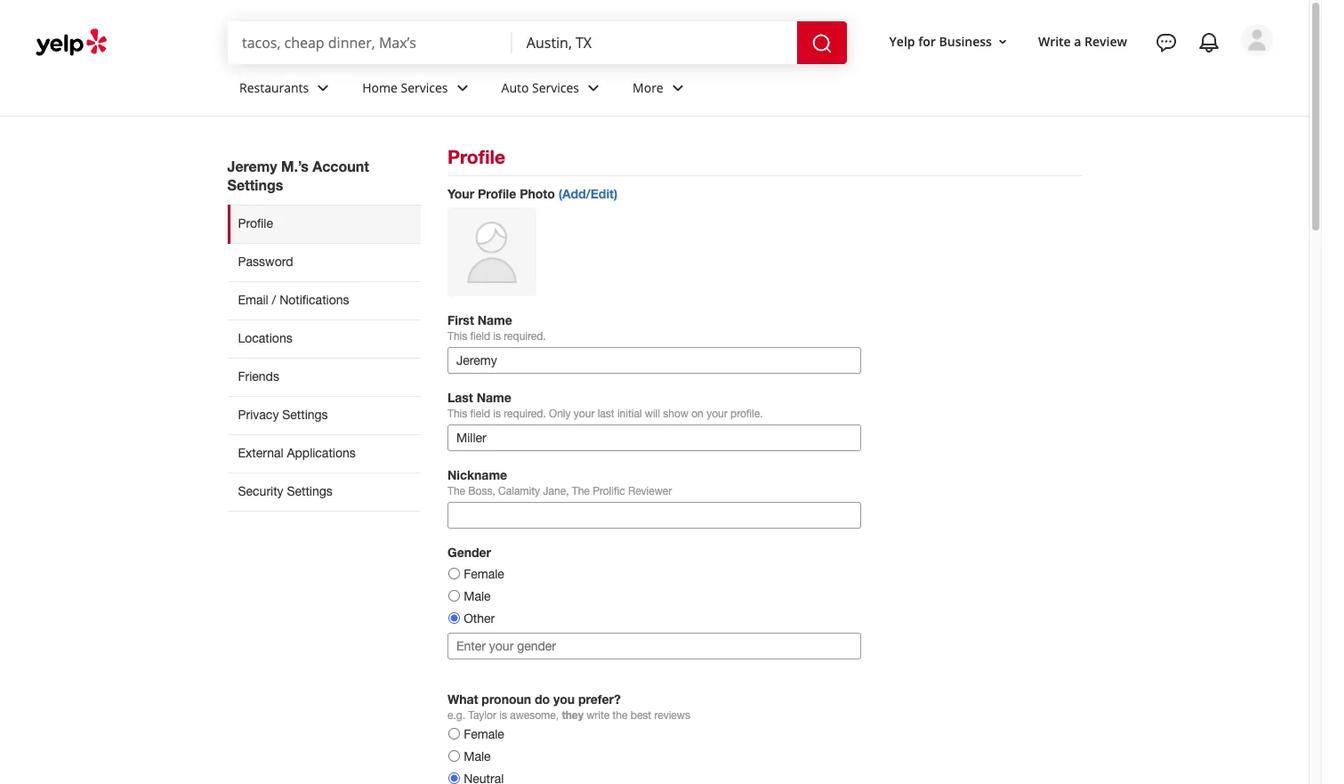 Task type: locate. For each thing, give the bounding box(es) containing it.
Last Name text field
[[448, 425, 862, 451]]

field down last
[[471, 408, 491, 420]]

profile up 'your'
[[448, 146, 506, 168]]

1 vertical spatial name
[[477, 390, 512, 405]]

0 vertical spatial name
[[478, 312, 513, 328]]

settings for security
[[287, 484, 333, 498]]

2 24 chevron down v2 image from the left
[[452, 77, 473, 98]]

24 chevron down v2 image inside restaurants link
[[313, 77, 334, 98]]

first name this field is required.
[[448, 312, 546, 343]]

restaurants
[[239, 79, 309, 96]]

1 female from the top
[[464, 567, 505, 581]]

24 chevron down v2 image inside the home services link
[[452, 77, 473, 98]]

settings down applications
[[287, 484, 333, 498]]

reviewer
[[628, 485, 672, 498]]

1 horizontal spatial 24 chevron down v2 image
[[667, 77, 689, 98]]

1 this from the top
[[448, 330, 468, 343]]

this down first
[[448, 330, 468, 343]]

24 chevron down v2 image inside more link
[[667, 77, 689, 98]]

0 horizontal spatial none field
[[242, 33, 498, 53]]

is
[[493, 330, 501, 343], [493, 408, 501, 420], [500, 710, 507, 722]]

your
[[574, 408, 595, 420], [707, 408, 728, 420]]

1 horizontal spatial services
[[532, 79, 580, 96]]

only
[[549, 408, 571, 420]]

none field near
[[527, 33, 783, 53]]

1 vertical spatial male radio
[[449, 751, 460, 762]]

settings
[[227, 176, 283, 193], [282, 408, 328, 422], [287, 484, 333, 498]]

0 vertical spatial this
[[448, 330, 468, 343]]

yelp for business
[[890, 33, 993, 50]]

security settings link
[[227, 473, 421, 512]]

2 none field from the left
[[527, 33, 783, 53]]

jane,
[[543, 485, 569, 498]]

field inside last name this field is required. only your last initial will show on your profile.
[[471, 408, 491, 420]]

0 vertical spatial male radio
[[449, 590, 460, 602]]

applications
[[287, 446, 356, 460]]

2 field from the top
[[471, 408, 491, 420]]

female for 2nd 'female' option
[[464, 727, 505, 742]]

1 vertical spatial male
[[464, 750, 491, 764]]

write
[[587, 710, 610, 722]]

name right first
[[478, 312, 513, 328]]

0 vertical spatial required.
[[504, 330, 546, 343]]

pronoun
[[482, 692, 532, 707]]

services
[[401, 79, 448, 96], [532, 79, 580, 96]]

prolific
[[593, 485, 625, 498]]

the right jane,
[[572, 485, 590, 498]]

password link
[[227, 243, 421, 281]]

locations
[[238, 331, 293, 345]]

female radio down e.g.
[[449, 728, 460, 740]]

jeremy m.'s account settings
[[227, 158, 369, 193]]

None field
[[242, 33, 498, 53], [527, 33, 783, 53]]

24 chevron down v2 image
[[583, 77, 605, 98], [667, 77, 689, 98]]

this
[[448, 330, 468, 343], [448, 408, 468, 420]]

1 vertical spatial female radio
[[449, 728, 460, 740]]

1 horizontal spatial 24 chevron down v2 image
[[452, 77, 473, 98]]

home services
[[363, 79, 448, 96]]

female down taylor
[[464, 727, 505, 742]]

settings up external applications
[[282, 408, 328, 422]]

2 vertical spatial is
[[500, 710, 507, 722]]

(add/edit) link
[[559, 186, 618, 201]]

is inside what pronoun do you prefer? e.g. taylor is awesome, they write the best reviews
[[500, 710, 507, 722]]

2 24 chevron down v2 image from the left
[[667, 77, 689, 98]]

is inside first name this field is required.
[[493, 330, 501, 343]]

this inside last name this field is required. only your last initial will show on your profile.
[[448, 408, 468, 420]]

prefer?
[[579, 692, 621, 707]]

security
[[238, 484, 284, 498]]

name inside first name this field is required.
[[478, 312, 513, 328]]

calamity
[[499, 485, 540, 498]]

name inside last name this field is required. only your last initial will show on your profile.
[[477, 390, 512, 405]]

services right auto
[[532, 79, 580, 96]]

0 horizontal spatial 24 chevron down v2 image
[[313, 77, 334, 98]]

1 female radio from the top
[[449, 568, 460, 580]]

Male radio
[[449, 590, 460, 602], [449, 751, 460, 762]]

none field up the more
[[527, 33, 783, 53]]

settings for privacy
[[282, 408, 328, 422]]

0 horizontal spatial 24 chevron down v2 image
[[583, 77, 605, 98]]

female down gender
[[464, 567, 505, 581]]

last
[[598, 408, 615, 420]]

is inside last name this field is required. only your last initial will show on your profile.
[[493, 408, 501, 420]]

male down taylor
[[464, 750, 491, 764]]

24 chevron down v2 image for more
[[667, 77, 689, 98]]

2 services from the left
[[532, 79, 580, 96]]

Female radio
[[449, 568, 460, 580], [449, 728, 460, 740]]

1 services from the left
[[401, 79, 448, 96]]

security settings
[[238, 484, 333, 498]]

2 female from the top
[[464, 727, 505, 742]]

profile right 'your'
[[478, 186, 517, 201]]

messages image
[[1156, 32, 1178, 53]]

1 vertical spatial profile
[[478, 186, 517, 201]]

24 chevron down v2 image inside auto services link
[[583, 77, 605, 98]]

2 required. from the top
[[504, 408, 546, 420]]

/
[[272, 293, 276, 307]]

2 this from the top
[[448, 408, 468, 420]]

None search field
[[228, 21, 851, 64]]

more link
[[619, 64, 703, 116]]

your right the on
[[707, 408, 728, 420]]

will
[[645, 408, 660, 420]]

nickname
[[448, 467, 508, 483]]

male up other
[[464, 589, 491, 604]]

1 24 chevron down v2 image from the left
[[583, 77, 605, 98]]

home
[[363, 79, 398, 96]]

1 vertical spatial field
[[471, 408, 491, 420]]

locations link
[[227, 320, 421, 358]]

external
[[238, 446, 284, 460]]

0 vertical spatial male
[[464, 589, 491, 604]]

settings inside jeremy m.'s account settings
[[227, 176, 283, 193]]

field down first
[[471, 330, 491, 343]]

required. inside first name this field is required.
[[504, 330, 546, 343]]

24 chevron down v2 image right the more
[[667, 77, 689, 98]]

24 chevron down v2 image right the auto services
[[583, 77, 605, 98]]

auto
[[502, 79, 529, 96]]

1 vertical spatial female
[[464, 727, 505, 742]]

male radio up neutral option
[[449, 751, 460, 762]]

0 horizontal spatial the
[[448, 485, 466, 498]]

1 horizontal spatial the
[[572, 485, 590, 498]]

female
[[464, 567, 505, 581], [464, 727, 505, 742]]

0 vertical spatial field
[[471, 330, 491, 343]]

boss,
[[469, 485, 496, 498]]

16 chevron down v2 image
[[996, 34, 1010, 49]]

female radio down gender
[[449, 568, 460, 580]]

notifications image
[[1199, 32, 1221, 53]]

the left boss,
[[448, 485, 466, 498]]

friends
[[238, 369, 279, 384]]

0 horizontal spatial services
[[401, 79, 448, 96]]

1 vertical spatial is
[[493, 408, 501, 420]]

your left last
[[574, 408, 595, 420]]

1 horizontal spatial none field
[[527, 33, 783, 53]]

24 chevron down v2 image for restaurants
[[313, 77, 334, 98]]

profile up password
[[238, 216, 273, 231]]

First Name text field
[[448, 347, 862, 374]]

field inside first name this field is required.
[[471, 330, 491, 343]]

write a review link
[[1032, 25, 1135, 58]]

1 vertical spatial this
[[448, 408, 468, 420]]

required.
[[504, 330, 546, 343], [504, 408, 546, 420]]

jeremy
[[227, 158, 277, 174]]

0 vertical spatial female radio
[[449, 568, 460, 580]]

e.g.
[[448, 710, 466, 722]]

1 24 chevron down v2 image from the left
[[313, 77, 334, 98]]

email
[[238, 293, 269, 307]]

1 required. from the top
[[504, 330, 546, 343]]

24 chevron down v2 image for auto services
[[583, 77, 605, 98]]

name for last
[[477, 390, 512, 405]]

24 chevron down v2 image
[[313, 77, 334, 98], [452, 77, 473, 98]]

yelp
[[890, 33, 916, 50]]

services right home
[[401, 79, 448, 96]]

male
[[464, 589, 491, 604], [464, 750, 491, 764]]

(add/edit)
[[559, 186, 618, 201]]

male radio up other option
[[449, 590, 460, 602]]

settings down jeremy on the top
[[227, 176, 283, 193]]

1 none field from the left
[[242, 33, 498, 53]]

profile
[[448, 146, 506, 168], [478, 186, 517, 201], [238, 216, 273, 231]]

1 vertical spatial required.
[[504, 408, 546, 420]]

24 chevron down v2 image right restaurants
[[313, 77, 334, 98]]

profile link
[[227, 205, 421, 243]]

2 vertical spatial settings
[[287, 484, 333, 498]]

0 vertical spatial female
[[464, 567, 505, 581]]

last
[[448, 390, 473, 405]]

name right last
[[477, 390, 512, 405]]

1 vertical spatial settings
[[282, 408, 328, 422]]

the
[[448, 485, 466, 498], [572, 485, 590, 498]]

field
[[471, 330, 491, 343], [471, 408, 491, 420]]

this inside first name this field is required.
[[448, 330, 468, 343]]

none field up home
[[242, 33, 498, 53]]

1 horizontal spatial your
[[707, 408, 728, 420]]

do
[[535, 692, 550, 707]]

0 vertical spatial settings
[[227, 176, 283, 193]]

0 vertical spatial profile
[[448, 146, 506, 168]]

required. inside last name this field is required. only your last initial will show on your profile.
[[504, 408, 546, 420]]

0 horizontal spatial your
[[574, 408, 595, 420]]

1 male from the top
[[464, 589, 491, 604]]

2 male radio from the top
[[449, 751, 460, 762]]

is for last
[[493, 408, 501, 420]]

Enter your gender text field
[[448, 633, 862, 660]]

this down last
[[448, 408, 468, 420]]

business categories element
[[225, 64, 1274, 116]]

photo
[[520, 186, 555, 201]]

review
[[1085, 33, 1128, 50]]

restaurants link
[[225, 64, 348, 116]]

name
[[478, 312, 513, 328], [477, 390, 512, 405]]

24 chevron down v2 image left auto
[[452, 77, 473, 98]]

0 vertical spatial is
[[493, 330, 501, 343]]

search image
[[812, 33, 833, 54]]

the
[[613, 710, 628, 722]]

1 field from the top
[[471, 330, 491, 343]]



Task type: describe. For each thing, give the bounding box(es) containing it.
last name this field is required. only your last initial will show on your profile.
[[448, 390, 763, 420]]

on
[[692, 408, 704, 420]]

a
[[1075, 33, 1082, 50]]

what
[[448, 692, 478, 707]]

your
[[448, 186, 475, 201]]

services for auto services
[[532, 79, 580, 96]]

taylor
[[469, 710, 497, 722]]

account
[[313, 158, 369, 174]]

1 the from the left
[[448, 485, 466, 498]]

name for first
[[478, 312, 513, 328]]

required. for first
[[504, 330, 546, 343]]

Find text field
[[242, 33, 498, 53]]

write
[[1039, 33, 1072, 50]]

they
[[562, 709, 584, 722]]

business
[[940, 33, 993, 50]]

more
[[633, 79, 664, 96]]

email / notifications
[[238, 293, 349, 307]]

external applications link
[[227, 434, 421, 473]]

best
[[631, 710, 652, 722]]

yelp for business button
[[883, 25, 1017, 58]]

24 chevron down v2 image for home services
[[452, 77, 473, 98]]

your profile photo (add/edit)
[[448, 186, 618, 201]]

2 vertical spatial profile
[[238, 216, 273, 231]]

initial
[[618, 408, 642, 420]]

show
[[663, 408, 689, 420]]

notifications
[[280, 293, 349, 307]]

is for first
[[493, 330, 501, 343]]

Other radio
[[449, 613, 460, 624]]

1 your from the left
[[574, 408, 595, 420]]

this for last
[[448, 408, 468, 420]]

privacy settings
[[238, 408, 328, 422]]

home services link
[[348, 64, 487, 116]]

Near text field
[[527, 33, 783, 53]]

gender
[[448, 545, 491, 560]]

2 the from the left
[[572, 485, 590, 498]]

user actions element
[[876, 22, 1299, 132]]

auto services link
[[487, 64, 619, 116]]

email / notifications link
[[227, 281, 421, 320]]

jeremy m. image
[[1242, 24, 1274, 56]]

privacy
[[238, 408, 279, 422]]

none field find
[[242, 33, 498, 53]]

field for last
[[471, 408, 491, 420]]

nickname the boss, calamity jane, the prolific reviewer
[[448, 467, 672, 498]]

you
[[554, 692, 575, 707]]

first
[[448, 312, 474, 328]]

password
[[238, 255, 293, 269]]

for
[[919, 33, 936, 50]]

external applications
[[238, 446, 356, 460]]

2 your from the left
[[707, 408, 728, 420]]

privacy settings link
[[227, 396, 421, 434]]

field for first
[[471, 330, 491, 343]]

required. for last
[[504, 408, 546, 420]]

1 male radio from the top
[[449, 590, 460, 602]]

services for home services
[[401, 79, 448, 96]]

female for first 'female' option from the top of the page
[[464, 567, 505, 581]]

profile.
[[731, 408, 763, 420]]

other
[[464, 612, 495, 626]]

Neutral radio
[[449, 773, 460, 784]]

auto services
[[502, 79, 580, 96]]

friends link
[[227, 358, 421, 396]]

2 female radio from the top
[[449, 728, 460, 740]]

this for first
[[448, 330, 468, 343]]

2 male from the top
[[464, 750, 491, 764]]

reviews
[[655, 710, 691, 722]]

Nickname text field
[[448, 502, 862, 529]]

m.'s
[[281, 158, 309, 174]]

awesome,
[[510, 710, 559, 722]]

what pronoun do you prefer? e.g. taylor is awesome, they write the best reviews
[[448, 692, 691, 722]]

write a review
[[1039, 33, 1128, 50]]



Task type: vqa. For each thing, say whether or not it's contained in the screenshot.
24 chevron down v2 icon associated with Restaurants
yes



